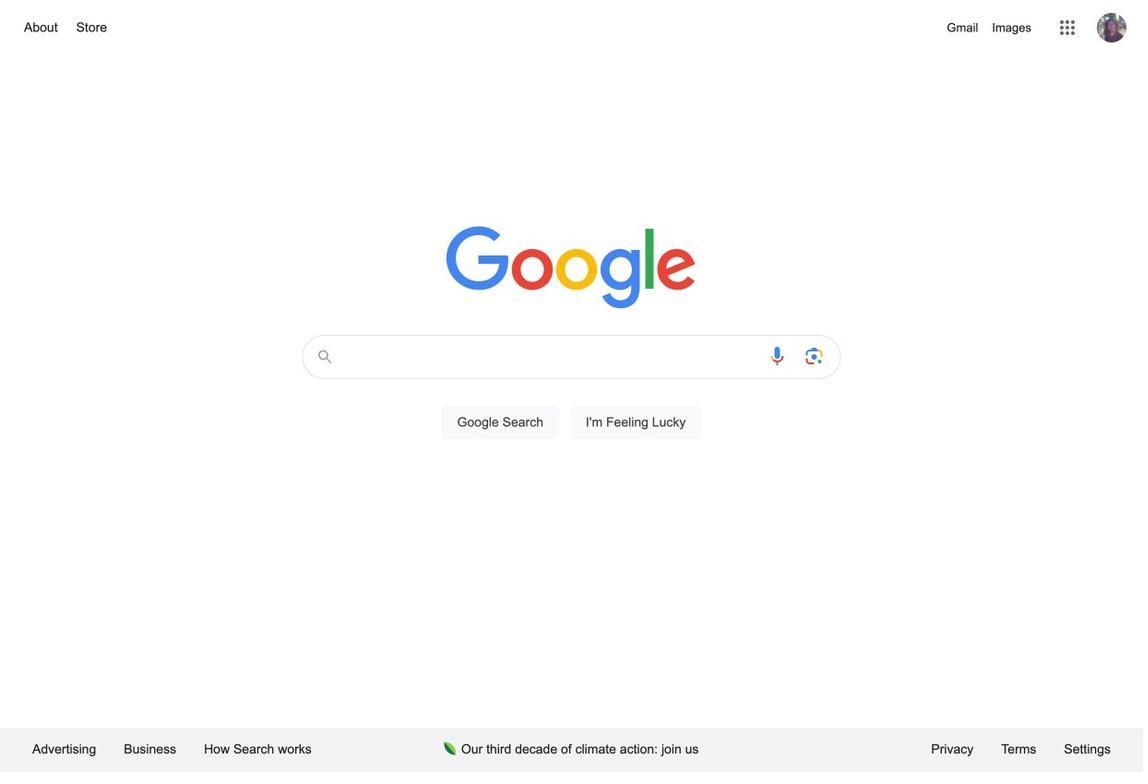 Task type: locate. For each thing, give the bounding box(es) containing it.
search by voice image
[[767, 345, 789, 367]]

None search field
[[18, 330, 1125, 461]]



Task type: vqa. For each thing, say whether or not it's contained in the screenshot.
Google image
yes



Task type: describe. For each thing, give the bounding box(es) containing it.
search by image image
[[804, 345, 826, 367]]

google image
[[446, 226, 697, 311]]



